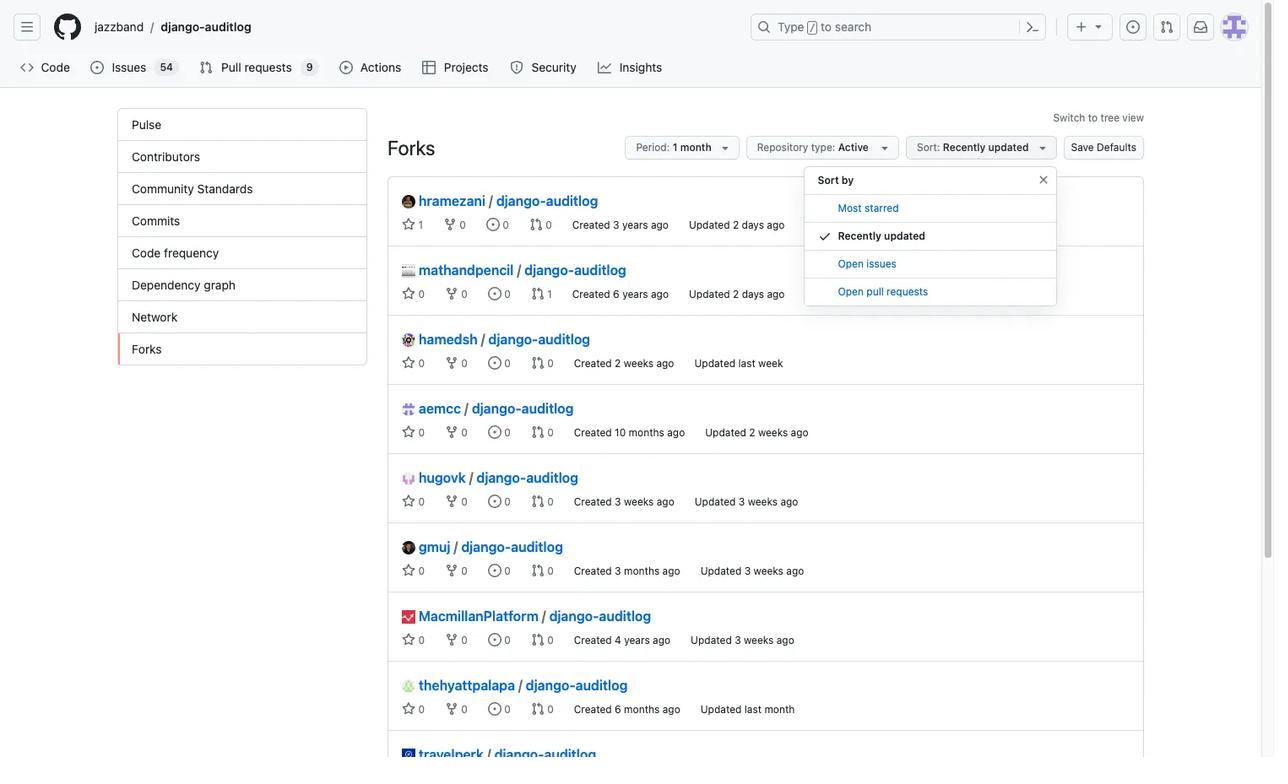 Task type: locate. For each thing, give the bounding box(es) containing it.
/ for hramezani
[[489, 193, 493, 209]]

django- for hamedsh
[[488, 332, 538, 347]]

command palette image
[[1026, 20, 1039, 34]]

forks
[[388, 136, 435, 160], [132, 342, 162, 356]]

4 repo forked image from the top
[[445, 633, 458, 647]]

4 git pull request image from the top
[[531, 633, 544, 647]]

years up created 6 years ago
[[622, 219, 648, 231]]

repo forked image down macmillanplatform link
[[445, 633, 458, 647]]

0 vertical spatial 1 link
[[402, 218, 423, 231]]

@macmillanplatform image
[[402, 610, 415, 624]]

/ for hamedsh
[[481, 332, 485, 347]]

created left 4
[[574, 634, 612, 647]]

repo forked image for gmuj
[[445, 564, 458, 578]]

created for gmuj
[[574, 565, 612, 578]]

created up created 3 months ago
[[574, 496, 612, 508]]

month for period: 1 month
[[680, 141, 711, 154]]

aemcc link
[[402, 399, 461, 419]]

2 horizontal spatial triangle down image
[[1092, 19, 1105, 33]]

most
[[838, 202, 862, 214]]

/ right macmillanplatform in the left of the page
[[542, 609, 546, 624]]

month
[[680, 141, 711, 154], [764, 703, 795, 716]]

created left 10
[[574, 426, 612, 439]]

django- right hugovk
[[477, 470, 526, 485]]

recently right sort: on the top of page
[[943, 141, 986, 154]]

0 vertical spatial requests
[[244, 60, 292, 74]]

star image down @hramezani icon
[[402, 218, 415, 231]]

/ for aemcc
[[464, 401, 468, 416]]

2 days from the top
[[742, 288, 764, 301]]

created for macmillanplatform
[[574, 634, 612, 647]]

repository type: active
[[757, 141, 871, 154]]

projects
[[444, 60, 489, 74]]

created up created 4 years ago
[[574, 565, 612, 578]]

/ django-auditlog for aemcc
[[464, 401, 574, 416]]

5 git pull request image from the top
[[531, 702, 544, 716]]

3 star image from the top
[[402, 495, 415, 508]]

updated for aemcc
[[705, 426, 746, 439]]

django- for gmuj
[[461, 540, 511, 555]]

django- right hamedsh
[[488, 332, 538, 347]]

1 repo forked image from the top
[[445, 287, 458, 301]]

2 open from the top
[[838, 285, 864, 298]]

created 10 months ago
[[574, 426, 685, 439]]

repo forked image
[[445, 287, 458, 301], [445, 356, 458, 370], [445, 426, 458, 439], [445, 633, 458, 647], [445, 702, 458, 716]]

open left pull
[[838, 285, 864, 298]]

1 vertical spatial days
[[742, 288, 764, 301]]

star image down @macmillanplatform icon
[[402, 633, 415, 647]]

created down created 6 years ago
[[574, 357, 612, 370]]

created for thehyattpalapa
[[574, 703, 612, 716]]

star image down @aemcc image
[[402, 426, 415, 439]]

1 vertical spatial recently
[[838, 230, 881, 242]]

django- up created 6 years ago
[[524, 263, 574, 278]]

0 vertical spatial years
[[622, 219, 648, 231]]

/ right gmuj
[[454, 540, 458, 555]]

triangle down image right plus icon at right top
[[1092, 19, 1105, 33]]

updated 3 weeks ago for gmuj
[[700, 565, 804, 578]]

2 vertical spatial months
[[624, 703, 660, 716]]

django- up created 6 months ago
[[526, 678, 576, 693]]

repo forked image down hamedsh
[[445, 356, 458, 370]]

star image for hamedsh
[[402, 356, 415, 370]]

months for aemcc
[[629, 426, 664, 439]]

most starred link
[[804, 195, 1056, 223]]

hramezani link
[[402, 191, 485, 211]]

code down commits
[[132, 246, 161, 260]]

last
[[738, 357, 755, 370], [745, 703, 762, 716]]

jazzband link
[[88, 14, 150, 41]]

triangle down image right active
[[878, 141, 892, 155]]

1 vertical spatial months
[[624, 565, 660, 578]]

updated 3 weeks ago for hugovk
[[695, 496, 798, 508]]

1 horizontal spatial month
[[764, 703, 795, 716]]

repo forked image down thehyattpalapa 'link'
[[445, 702, 458, 716]]

0 vertical spatial to
[[821, 19, 832, 34]]

0 horizontal spatial to
[[821, 19, 832, 34]]

thehyattpalapa link
[[402, 675, 515, 696]]

repo forked image for mathandpencil
[[445, 287, 458, 301]]

updated for hramezani
[[689, 219, 730, 231]]

repo forked image down hugovk
[[445, 495, 458, 508]]

/ right mathandpencil
[[517, 263, 521, 278]]

repo forked image down gmuj
[[445, 564, 458, 578]]

months down created 3 weeks ago
[[624, 565, 660, 578]]

4 star image from the top
[[402, 633, 415, 647]]

auditlog for hamedsh
[[538, 332, 590, 347]]

3 star image from the top
[[402, 564, 415, 578]]

created 6 months ago
[[574, 703, 680, 716]]

updated for hamedsh
[[694, 357, 735, 370]]

5 repo forked image from the top
[[445, 702, 458, 716]]

django-auditlog link for mathandpencil
[[524, 263, 626, 278]]

repo forked image for hamedsh
[[445, 356, 458, 370]]

search
[[835, 19, 871, 34]]

repo forked image
[[443, 218, 457, 231], [445, 495, 458, 508], [445, 564, 458, 578]]

star image
[[402, 287, 415, 301], [402, 356, 415, 370], [402, 564, 415, 578]]

months
[[629, 426, 664, 439], [624, 565, 660, 578], [624, 703, 660, 716]]

homepage image
[[54, 14, 81, 41]]

auditlog for hugovk
[[526, 470, 578, 485]]

weeks for macmillanplatform
[[744, 634, 774, 647]]

save defaults
[[1071, 141, 1136, 154]]

auditlog for aemcc
[[522, 401, 574, 416]]

code
[[41, 60, 70, 74], [132, 246, 161, 260]]

git pull request image
[[531, 287, 544, 301], [531, 356, 544, 370], [531, 426, 544, 439], [531, 633, 544, 647], [531, 702, 544, 716]]

1 vertical spatial updated
[[884, 230, 925, 242]]

1 vertical spatial 1
[[415, 219, 423, 231]]

2 vertical spatial updated 3 weeks ago
[[691, 634, 794, 647]]

star image for hugovk
[[402, 495, 415, 508]]

1 vertical spatial to
[[1088, 111, 1098, 124]]

1 vertical spatial star image
[[402, 356, 415, 370]]

star image down @thehyattpalapa icon
[[402, 702, 415, 716]]

2
[[733, 219, 739, 231], [733, 288, 739, 301], [615, 357, 621, 370], [749, 426, 755, 439]]

0 vertical spatial days
[[742, 219, 764, 231]]

1 days from the top
[[742, 219, 764, 231]]

0 vertical spatial open
[[838, 258, 864, 270]]

triangle down image up close menu image
[[1036, 141, 1049, 155]]

period:
[[636, 141, 670, 154]]

1 vertical spatial 1 link
[[531, 287, 552, 301]]

switch to tree view link
[[1053, 111, 1144, 124]]

play image
[[339, 61, 353, 74]]

django- inside jazzband / django-auditlog
[[161, 19, 205, 34]]

auditlog for hramezani
[[546, 193, 598, 209]]

repo forked image for aemcc
[[445, 426, 458, 439]]

1 git pull request image from the top
[[531, 287, 544, 301]]

0 vertical spatial star image
[[402, 287, 415, 301]]

/ inside type / to search
[[809, 22, 816, 34]]

2 vertical spatial repo forked image
[[445, 564, 458, 578]]

django- right gmuj
[[461, 540, 511, 555]]

django- up 54
[[161, 19, 205, 34]]

1 vertical spatial open
[[838, 285, 864, 298]]

git pull request image for hugovk
[[531, 495, 544, 508]]

open left issues
[[838, 258, 864, 270]]

days left 'check' icon
[[742, 219, 764, 231]]

forks down the network
[[132, 342, 162, 356]]

git pull request image for mathandpencil
[[531, 287, 544, 301]]

1 left created 6 years ago
[[544, 288, 552, 301]]

django- right aemcc at the bottom left of the page
[[472, 401, 522, 416]]

1 link
[[402, 218, 423, 231], [531, 287, 552, 301]]

issue opened image for mathandpencil
[[488, 287, 501, 301]]

1 link down @hramezani icon
[[402, 218, 423, 231]]

/ right type
[[809, 22, 816, 34]]

save
[[1071, 141, 1094, 154]]

2 for aemcc
[[749, 426, 755, 439]]

0 vertical spatial month
[[680, 141, 711, 154]]

issue opened image
[[91, 61, 104, 74], [488, 287, 501, 301], [488, 356, 501, 370], [488, 495, 501, 508], [488, 633, 501, 647], [488, 702, 501, 716]]

6 down 4
[[615, 703, 621, 716]]

0 horizontal spatial forks
[[132, 342, 162, 356]]

auditlog
[[205, 19, 251, 34], [546, 193, 598, 209], [574, 263, 626, 278], [538, 332, 590, 347], [522, 401, 574, 416], [526, 470, 578, 485], [511, 540, 563, 555], [599, 609, 651, 624], [576, 678, 628, 693]]

0 vertical spatial forks
[[388, 136, 435, 160]]

1 vertical spatial forks
[[132, 342, 162, 356]]

code inside the insights element
[[132, 246, 161, 260]]

created down created 4 years ago
[[574, 703, 612, 716]]

months down created 4 years ago
[[624, 703, 660, 716]]

@aemcc image
[[402, 403, 415, 416]]

created up created 6 years ago
[[572, 219, 610, 231]]

1 vertical spatial repo forked image
[[445, 495, 458, 508]]

/ right aemcc at the bottom left of the page
[[464, 401, 468, 416]]

triangle down image
[[1092, 19, 1105, 33], [878, 141, 892, 155], [1036, 141, 1049, 155]]

/ right hramezani
[[489, 193, 493, 209]]

3
[[613, 219, 619, 231], [615, 496, 621, 508], [739, 496, 745, 508], [615, 565, 621, 578], [744, 565, 751, 578], [735, 634, 741, 647]]

2 vertical spatial years
[[624, 634, 650, 647]]

1 horizontal spatial code
[[132, 246, 161, 260]]

1 vertical spatial updated 2 days ago
[[689, 288, 785, 301]]

updated for gmuj
[[700, 565, 742, 578]]

years up created 2 weeks ago
[[622, 288, 648, 301]]

0 vertical spatial repo forked image
[[443, 218, 457, 231]]

1 open from the top
[[838, 258, 864, 270]]

star image down the @hugovk image
[[402, 495, 415, 508]]

django-auditlog link for hamedsh
[[488, 332, 590, 347]]

2 star image from the top
[[402, 426, 415, 439]]

open for open pull requests
[[838, 285, 864, 298]]

/ right hugovk
[[469, 470, 473, 485]]

1 horizontal spatial triangle down image
[[1036, 141, 1049, 155]]

/ django-auditlog
[[489, 193, 598, 209], [517, 263, 626, 278], [481, 332, 590, 347], [464, 401, 574, 416], [469, 470, 578, 485], [454, 540, 563, 555], [542, 609, 651, 624], [518, 678, 628, 693]]

/ right hamedsh
[[481, 332, 485, 347]]

star image
[[402, 218, 415, 231], [402, 426, 415, 439], [402, 495, 415, 508], [402, 633, 415, 647], [402, 702, 415, 716]]

updated down starred
[[884, 230, 925, 242]]

1 vertical spatial updated 3 weeks ago
[[700, 565, 804, 578]]

updated last week
[[694, 357, 783, 370]]

star image down @mathandpencil 'image'
[[402, 287, 415, 301]]

updated 2 days ago up updated last week
[[689, 288, 785, 301]]

1 vertical spatial code
[[132, 246, 161, 260]]

@hramezani image
[[402, 195, 415, 209]]

1 right period:
[[673, 141, 678, 154]]

recently
[[943, 141, 986, 154], [838, 230, 881, 242]]

1 vertical spatial years
[[622, 288, 648, 301]]

days for hramezani
[[742, 219, 764, 231]]

/ right jazzband
[[150, 20, 154, 34]]

3 repo forked image from the top
[[445, 426, 458, 439]]

days up updated last week
[[742, 288, 764, 301]]

0 horizontal spatial triangle down image
[[878, 141, 892, 155]]

forks link
[[118, 334, 366, 365]]

0 vertical spatial updated 3 weeks ago
[[695, 496, 798, 508]]

issue opened image for gmuj
[[488, 564, 501, 578]]

1 vertical spatial 6
[[615, 703, 621, 716]]

/ for gmuj
[[454, 540, 458, 555]]

forks up @hramezani icon
[[388, 136, 435, 160]]

0 horizontal spatial requests
[[244, 60, 292, 74]]

2 vertical spatial star image
[[402, 564, 415, 578]]

2 git pull request image from the top
[[531, 356, 544, 370]]

2 horizontal spatial 1
[[673, 141, 678, 154]]

git pull request image
[[1160, 20, 1174, 34], [199, 61, 213, 74], [529, 218, 543, 231], [531, 495, 544, 508], [531, 564, 544, 578]]

code right code image
[[41, 60, 70, 74]]

years for mathandpencil
[[622, 288, 648, 301]]

created
[[572, 219, 610, 231], [572, 288, 610, 301], [574, 357, 612, 370], [574, 426, 612, 439], [574, 496, 612, 508], [574, 565, 612, 578], [574, 634, 612, 647], [574, 703, 612, 716]]

created for hramezani
[[572, 219, 610, 231]]

django-auditlog link
[[154, 14, 258, 41], [496, 193, 598, 209], [524, 263, 626, 278], [488, 332, 590, 347], [472, 401, 574, 416], [477, 470, 578, 485], [461, 540, 563, 555], [549, 609, 651, 624], [526, 678, 628, 693]]

recently up open issues
[[838, 230, 881, 242]]

1 star image from the top
[[402, 287, 415, 301]]

weeks for hugovk
[[748, 496, 778, 508]]

/
[[150, 20, 154, 34], [809, 22, 816, 34], [489, 193, 493, 209], [517, 263, 521, 278], [481, 332, 485, 347], [464, 401, 468, 416], [469, 470, 473, 485], [454, 540, 458, 555], [542, 609, 546, 624], [518, 678, 522, 693]]

code for code
[[41, 60, 70, 74]]

2 vertical spatial 1
[[544, 288, 552, 301]]

3 git pull request image from the top
[[531, 426, 544, 439]]

django- for thehyattpalapa
[[526, 678, 576, 693]]

open inside open issues link
[[838, 258, 864, 270]]

1 horizontal spatial updated
[[988, 141, 1029, 154]]

/ django-auditlog for hramezani
[[489, 193, 598, 209]]

dependency
[[132, 278, 201, 292]]

updated 3 weeks ago for macmillanplatform
[[691, 634, 794, 647]]

/ inside jazzband / django-auditlog
[[150, 20, 154, 34]]

notifications image
[[1194, 20, 1207, 34]]

created 4 years ago
[[574, 634, 670, 647]]

1 vertical spatial month
[[764, 703, 795, 716]]

contributors link
[[118, 141, 366, 173]]

shield image
[[510, 61, 523, 74]]

1 link left created 6 years ago
[[531, 287, 552, 301]]

to
[[821, 19, 832, 34], [1088, 111, 1098, 124]]

sort:
[[917, 141, 940, 154]]

0 horizontal spatial 1
[[415, 219, 423, 231]]

2 star image from the top
[[402, 356, 415, 370]]

repo forked image for macmillanplatform
[[445, 633, 458, 647]]

star image down @gmuj image
[[402, 564, 415, 578]]

open inside open pull requests link
[[838, 285, 864, 298]]

0 link
[[443, 218, 466, 231], [486, 218, 509, 231], [529, 218, 552, 231], [402, 287, 425, 301], [445, 287, 468, 301], [488, 287, 511, 301], [402, 356, 425, 370], [445, 356, 468, 370], [488, 356, 511, 370], [531, 356, 554, 370], [402, 426, 425, 439], [445, 426, 468, 439], [488, 426, 511, 439], [531, 426, 554, 439], [402, 495, 425, 508], [445, 495, 468, 508], [488, 495, 511, 508], [531, 495, 554, 508], [402, 564, 425, 578], [445, 564, 468, 578], [488, 564, 511, 578], [531, 564, 554, 578], [402, 633, 425, 647], [445, 633, 468, 647], [488, 633, 511, 647], [531, 633, 554, 647], [402, 702, 425, 716], [445, 702, 468, 716], [488, 702, 511, 716], [531, 702, 554, 716]]

0 vertical spatial updated
[[988, 141, 1029, 154]]

period: 1 month
[[636, 141, 711, 154]]

recently updated
[[838, 230, 925, 242]]

6
[[613, 288, 620, 301], [615, 703, 621, 716]]

/ django-auditlog for gmuj
[[454, 540, 563, 555]]

0 horizontal spatial recently
[[838, 230, 881, 242]]

/ for thehyattpalapa
[[518, 678, 522, 693]]

code frequency
[[132, 246, 219, 260]]

0 vertical spatial 6
[[613, 288, 620, 301]]

1 vertical spatial last
[[745, 703, 762, 716]]

0 horizontal spatial month
[[680, 141, 711, 154]]

9
[[306, 61, 313, 73]]

0 vertical spatial months
[[629, 426, 664, 439]]

to left the "search"
[[821, 19, 832, 34]]

@mathandpencil image
[[402, 264, 415, 278]]

updated left save
[[988, 141, 1029, 154]]

code for code frequency
[[132, 246, 161, 260]]

days
[[742, 219, 764, 231], [742, 288, 764, 301]]

0 vertical spatial last
[[738, 357, 755, 370]]

5 star image from the top
[[402, 702, 415, 716]]

updated
[[689, 219, 730, 231], [689, 288, 730, 301], [694, 357, 735, 370], [705, 426, 746, 439], [695, 496, 736, 508], [700, 565, 742, 578], [691, 634, 732, 647], [701, 703, 742, 716]]

0 vertical spatial code
[[41, 60, 70, 74]]

years
[[622, 219, 648, 231], [622, 288, 648, 301], [624, 634, 650, 647]]

0 horizontal spatial updated
[[884, 230, 925, 242]]

years right 4
[[624, 634, 650, 647]]

django- right hramezani
[[496, 193, 546, 209]]

star image for hramezani
[[402, 218, 415, 231]]

star image down @hamedsh icon
[[402, 356, 415, 370]]

2 repo forked image from the top
[[445, 356, 458, 370]]

issue opened image for aemcc
[[488, 426, 501, 439]]

updated 2 days ago down triangle down image on the top
[[689, 219, 785, 231]]

projects link
[[416, 55, 496, 80]]

pulse
[[132, 117, 161, 132]]

repo forked image down aemcc at the bottom left of the page
[[445, 426, 458, 439]]

1 down @hramezani icon
[[415, 219, 423, 231]]

pull
[[221, 60, 241, 74]]

menu
[[804, 195, 1056, 306]]

ago
[[651, 219, 669, 231], [767, 219, 785, 231], [651, 288, 669, 301], [767, 288, 785, 301], [656, 357, 674, 370], [667, 426, 685, 439], [791, 426, 809, 439], [657, 496, 674, 508], [780, 496, 798, 508], [662, 565, 680, 578], [786, 565, 804, 578], [653, 634, 670, 647], [777, 634, 794, 647], [663, 703, 680, 716]]

months right 10
[[629, 426, 664, 439]]

to left tree
[[1088, 111, 1098, 124]]

1
[[673, 141, 678, 154], [415, 219, 423, 231], [544, 288, 552, 301]]

created for mathandpencil
[[572, 288, 610, 301]]

1 horizontal spatial requests
[[887, 285, 928, 298]]

years for macmillanplatform
[[624, 634, 650, 647]]

repo forked image down hramezani
[[443, 218, 457, 231]]

1 horizontal spatial 1
[[544, 288, 552, 301]]

code image
[[20, 61, 34, 74]]

weeks
[[624, 357, 654, 370], [758, 426, 788, 439], [624, 496, 654, 508], [748, 496, 778, 508], [754, 565, 783, 578], [744, 634, 774, 647]]

created down created 3 years ago
[[572, 288, 610, 301]]

0 vertical spatial recently
[[943, 141, 986, 154]]

updated 2 days ago
[[689, 219, 785, 231], [689, 288, 785, 301]]

git pull request image for aemcc
[[531, 426, 544, 439]]

6 down created 3 years ago
[[613, 288, 620, 301]]

1 star image from the top
[[402, 218, 415, 231]]

dependency graph
[[132, 278, 236, 292]]

0 horizontal spatial code
[[41, 60, 70, 74]]

list
[[88, 14, 740, 41]]

star image for gmuj
[[402, 564, 415, 578]]

repo forked image down mathandpencil link
[[445, 287, 458, 301]]

view
[[1122, 111, 1144, 124]]

weeks for gmuj
[[754, 565, 783, 578]]

0 horizontal spatial 1 link
[[402, 218, 423, 231]]

django- up created 4 years ago
[[549, 609, 599, 624]]

django-auditlog link for thehyattpalapa
[[526, 678, 628, 693]]

issue opened image for hugovk
[[488, 495, 501, 508]]

auditlog for gmuj
[[511, 540, 563, 555]]

0 vertical spatial updated 2 days ago
[[689, 219, 785, 231]]

/ right thehyattpalapa
[[518, 678, 522, 693]]

updated
[[988, 141, 1029, 154], [884, 230, 925, 242]]

open for open issues
[[838, 258, 864, 270]]

issue opened image
[[1126, 20, 1140, 34], [486, 218, 500, 231], [488, 426, 501, 439], [488, 564, 501, 578]]

security
[[531, 60, 576, 74]]

updated for thehyattpalapa
[[701, 703, 742, 716]]



Task type: describe. For each thing, give the bounding box(es) containing it.
most starred
[[838, 202, 899, 214]]

mathandpencil
[[419, 263, 514, 278]]

1 horizontal spatial recently
[[943, 141, 986, 154]]

community standards link
[[118, 173, 366, 205]]

gmuj
[[419, 540, 450, 555]]

check image
[[818, 230, 831, 243]]

network
[[132, 310, 177, 324]]

auditlog inside jazzband / django-auditlog
[[205, 19, 251, 34]]

defaults
[[1097, 141, 1136, 154]]

weeks for aemcc
[[758, 426, 788, 439]]

1 vertical spatial requests
[[887, 285, 928, 298]]

updated for hugovk
[[695, 496, 736, 508]]

triangle down image for repository type: active
[[878, 141, 892, 155]]

django-auditlog link for hugovk
[[477, 470, 578, 485]]

repo forked image for thehyattpalapa
[[445, 702, 458, 716]]

sort
[[818, 174, 839, 187]]

django-auditlog link for gmuj
[[461, 540, 563, 555]]

aemcc
[[419, 401, 461, 416]]

code link
[[14, 55, 77, 80]]

updated for macmillanplatform
[[691, 634, 732, 647]]

plus image
[[1075, 20, 1088, 34]]

issue opened image for thehyattpalapa
[[488, 702, 501, 716]]

issue opened image for hamedsh
[[488, 356, 501, 370]]

menu containing most starred
[[804, 195, 1056, 306]]

git pull request image for hamedsh
[[531, 356, 544, 370]]

last for thehyattpalapa
[[745, 703, 762, 716]]

gmuj link
[[402, 537, 450, 557]]

updated 2 days ago for mathandpencil
[[689, 288, 785, 301]]

/ django-auditlog for macmillanplatform
[[542, 609, 651, 624]]

git pull request image for macmillanplatform
[[531, 633, 544, 647]]

forks inside the insights element
[[132, 342, 162, 356]]

macmillanplatform link
[[402, 606, 539, 626]]

git pull request image for gmuj
[[531, 564, 544, 578]]

open pull requests
[[838, 285, 928, 298]]

dependency graph link
[[118, 269, 366, 301]]

54
[[160, 61, 173, 73]]

2 for hramezani
[[733, 219, 739, 231]]

triangle down image for sort: recently updated
[[1036, 141, 1049, 155]]

switch to tree view
[[1053, 111, 1144, 124]]

months for thehyattpalapa
[[624, 703, 660, 716]]

git pull request image for hramezani
[[529, 218, 543, 231]]

/ django-auditlog for mathandpencil
[[517, 263, 626, 278]]

pulse link
[[118, 109, 366, 141]]

auditlog for mathandpencil
[[574, 263, 626, 278]]

updated last month
[[701, 703, 795, 716]]

@hamedsh image
[[402, 334, 415, 347]]

insights element
[[117, 108, 367, 366]]

pull
[[867, 285, 884, 298]]

hugovk link
[[402, 468, 466, 488]]

security link
[[503, 55, 584, 80]]

/ django-auditlog for hugovk
[[469, 470, 578, 485]]

close menu image
[[1036, 173, 1050, 187]]

by
[[842, 174, 854, 187]]

issue opened image for hramezani
[[486, 218, 500, 231]]

recently updated link
[[804, 223, 1056, 251]]

issue opened image for macmillanplatform
[[488, 633, 501, 647]]

1 horizontal spatial 1 link
[[531, 287, 552, 301]]

commits link
[[118, 205, 366, 237]]

open issues link
[[804, 251, 1056, 279]]

django-auditlog link for macmillanplatform
[[549, 609, 651, 624]]

auditlog for thehyattpalapa
[[576, 678, 628, 693]]

sort by
[[818, 174, 854, 187]]

created for hugovk
[[574, 496, 612, 508]]

open issues
[[838, 258, 897, 270]]

git pull request image for thehyattpalapa
[[531, 702, 544, 716]]

hamedsh
[[419, 332, 478, 347]]

month for updated last month
[[764, 703, 795, 716]]

created for aemcc
[[574, 426, 612, 439]]

/ django-auditlog for thehyattpalapa
[[518, 678, 628, 693]]

mathandpencil link
[[402, 260, 514, 280]]

triangle down image
[[718, 141, 732, 155]]

django-auditlog link for hramezani
[[496, 193, 598, 209]]

@thehyattpalapa image
[[402, 680, 415, 693]]

/ for mathandpencil
[[517, 263, 521, 278]]

created for hamedsh
[[574, 357, 612, 370]]

pull requests
[[221, 60, 292, 74]]

star image for thehyattpalapa
[[402, 702, 415, 716]]

hramezani
[[419, 193, 485, 209]]

star image for mathandpencil
[[402, 287, 415, 301]]

6 for thehyattpalapa
[[615, 703, 621, 716]]

actions link
[[332, 55, 409, 80]]

django- for hugovk
[[477, 470, 526, 485]]

django- for aemcc
[[472, 401, 522, 416]]

0 vertical spatial 1
[[673, 141, 678, 154]]

network link
[[118, 301, 366, 334]]

jazzband / django-auditlog
[[95, 19, 251, 34]]

hugovk
[[419, 470, 466, 485]]

week
[[758, 357, 783, 370]]

repo forked image for hugovk
[[445, 495, 458, 508]]

days for mathandpencil
[[742, 288, 764, 301]]

6 for mathandpencil
[[613, 288, 620, 301]]

issues
[[112, 60, 146, 74]]

insights link
[[591, 55, 670, 80]]

@gmuj image
[[402, 541, 415, 555]]

created 6 years ago
[[572, 288, 669, 301]]

table image
[[423, 61, 436, 74]]

updated 2 weeks ago
[[705, 426, 809, 439]]

tree
[[1101, 111, 1120, 124]]

insights
[[620, 60, 662, 74]]

save defaults button
[[1063, 136, 1144, 160]]

graph image
[[598, 61, 611, 74]]

last for hamedsh
[[738, 357, 755, 370]]

created 2 weeks ago
[[574, 357, 674, 370]]

1 horizontal spatial to
[[1088, 111, 1098, 124]]

created 3 years ago
[[572, 219, 669, 231]]

/ django-auditlog for hamedsh
[[481, 332, 590, 347]]

2 for mathandpencil
[[733, 288, 739, 301]]

code frequency link
[[118, 237, 366, 269]]

graph
[[204, 278, 236, 292]]

@hugovk image
[[402, 472, 415, 485]]

django- for hramezani
[[496, 193, 546, 209]]

type
[[778, 19, 804, 34]]

auditlog for macmillanplatform
[[599, 609, 651, 624]]

10
[[615, 426, 626, 439]]

/ for macmillanplatform
[[542, 609, 546, 624]]

1 horizontal spatial forks
[[388, 136, 435, 160]]

type / to search
[[778, 19, 871, 34]]

years for hramezani
[[622, 219, 648, 231]]

sort: recently updated
[[917, 141, 1029, 154]]

issues
[[867, 258, 897, 270]]

django- for mathandpencil
[[524, 263, 574, 278]]

macmillanplatform
[[419, 609, 539, 624]]

repository
[[757, 141, 808, 154]]

actions
[[360, 60, 401, 74]]

community
[[132, 182, 194, 196]]

starred
[[865, 202, 899, 214]]

open pull requests link
[[804, 279, 1056, 306]]

active
[[838, 141, 869, 154]]

list containing jazzband
[[88, 14, 740, 41]]

hamedsh link
[[402, 329, 478, 350]]

star image for aemcc
[[402, 426, 415, 439]]

standards
[[197, 182, 253, 196]]

4
[[615, 634, 621, 647]]

community standards
[[132, 182, 253, 196]]

repo forked image for hramezani
[[443, 218, 457, 231]]

frequency
[[164, 246, 219, 260]]

created 3 weeks ago
[[574, 496, 674, 508]]

contributors
[[132, 149, 200, 164]]

months for gmuj
[[624, 565, 660, 578]]

jazzband
[[95, 19, 144, 34]]

created 3 months ago
[[574, 565, 680, 578]]

star image for macmillanplatform
[[402, 633, 415, 647]]

thehyattpalapa
[[419, 678, 515, 693]]

commits
[[132, 214, 180, 228]]

@travelperk image
[[402, 749, 415, 757]]

django- for macmillanplatform
[[549, 609, 599, 624]]

updated for mathandpencil
[[689, 288, 730, 301]]

type:
[[811, 141, 835, 154]]



Task type: vqa. For each thing, say whether or not it's contained in the screenshot.


